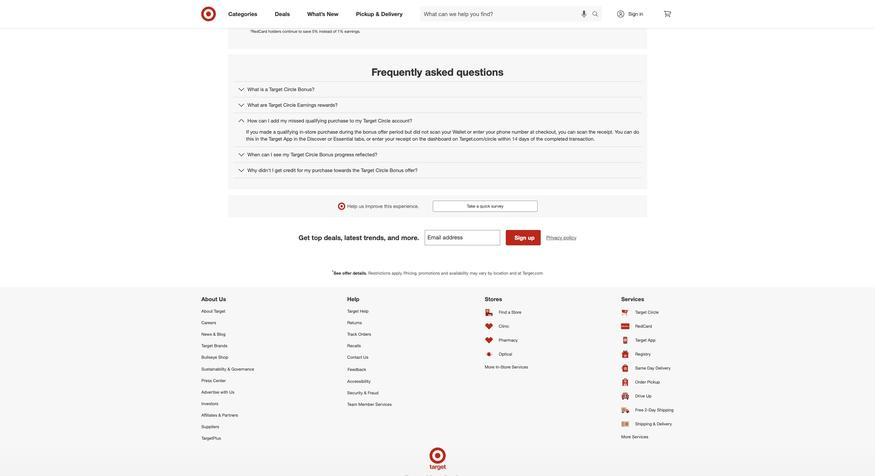 Task type: locate. For each thing, give the bounding box(es) containing it.
a right "take"
[[477, 204, 479, 209]]

target right is
[[269, 86, 283, 92]]

& inside security & fraud "link"
[[364, 391, 367, 396]]

more left in-
[[485, 365, 495, 370]]

0 horizontal spatial enter
[[372, 136, 384, 142]]

What can we help you find? suggestions appear below search field
[[420, 6, 594, 22]]

i for add
[[268, 118, 269, 124]]

0 horizontal spatial for
[[297, 167, 303, 173]]

0 vertical spatial app
[[284, 136, 292, 142]]

& inside sustainability & governance link
[[228, 367, 230, 372]]

i left 'get'
[[272, 167, 274, 173]]

improve
[[365, 203, 383, 209]]

2 what from the top
[[248, 102, 259, 108]]

with
[[220, 390, 228, 395]]

how
[[428, 16, 437, 22]]

bullseye
[[201, 355, 217, 360]]

earnings inside check for your available target circle earnings & choose how you redeem.
[[467, 9, 486, 15]]

1 vertical spatial up
[[528, 234, 535, 241]]

*redcard holders continue to save 5% instead of 1% earnings.
[[250, 29, 360, 34]]

0 vertical spatial us
[[219, 296, 226, 303]]

1 vertical spatial for
[[549, 16, 555, 22]]

target right are
[[269, 102, 282, 108]]

1 vertical spatial earnings
[[297, 102, 316, 108]]

2 vertical spatial us
[[229, 390, 234, 395]]

None text field
[[425, 230, 500, 246]]

1 vertical spatial at
[[518, 271, 521, 276]]

bonus inside if you made a qualifying in-store purchase during the bonus offer period but did not scan your wallet or enter your phone number at checkout, you can scan the receipt. you can do this in the target app in the discover or essential tabs, or enter your receipt on the dashboard on target.com/circle within 14 days of the completed transaction.
[[363, 129, 377, 135]]

a inside button
[[477, 204, 479, 209]]

0 horizontal spatial 1%
[[338, 29, 343, 34]]

2 horizontal spatial in
[[640, 11, 643, 17]]

0 horizontal spatial more
[[485, 365, 495, 370]]

checkout,
[[536, 129, 557, 135]]

about up about target
[[201, 296, 217, 303]]

help up target help
[[347, 296, 360, 303]]

partners
[[222, 413, 238, 418]]

feedback button
[[347, 364, 392, 376]]

0 vertical spatial help
[[347, 203, 357, 209]]

1 vertical spatial offer
[[342, 271, 352, 276]]

security
[[347, 391, 363, 396]]

by right vary
[[488, 271, 492, 276]]

target up the redeem.
[[438, 9, 452, 15]]

target up the returns on the left
[[347, 309, 359, 314]]

blog
[[217, 332, 226, 337]]

1 vertical spatial by
[[488, 271, 492, 276]]

add inside how can i add my missed qualifying purchase to my target circle account? dropdown button
[[271, 118, 279, 124]]

0 vertical spatial you
[[510, 9, 518, 15]]

0 vertical spatial about
[[201, 296, 217, 303]]

at left 'target.com'
[[518, 271, 521, 276]]

1 vertical spatial about
[[201, 309, 213, 314]]

target app link
[[621, 334, 674, 348]]

or right wallet
[[467, 129, 472, 135]]

in down missed
[[294, 136, 298, 142]]

1 vertical spatial to
[[350, 118, 354, 124]]

target up tabs,
[[363, 118, 377, 124]]

about for about target
[[201, 309, 213, 314]]

my down when can i see my target circle bonus progress reflected?
[[304, 167, 311, 173]]

member
[[358, 402, 374, 407]]

circle down 'discover'
[[305, 152, 318, 157]]

1 vertical spatial bonus
[[390, 167, 404, 173]]

0 vertical spatial what
[[248, 86, 259, 92]]

1 vertical spatial add
[[271, 118, 279, 124]]

1 horizontal spatial earnings
[[467, 9, 486, 15]]

can inside 'when can i see my target circle bonus progress reflected?' 'dropdown button'
[[262, 152, 270, 157]]

1 vertical spatial you
[[615, 129, 623, 135]]

0 horizontal spatial at
[[518, 271, 521, 276]]

and left more.
[[388, 234, 399, 242]]

i inside 'when can i see my target circle bonus progress reflected?' 'dropdown button'
[[271, 152, 272, 157]]

in right it
[[640, 11, 643, 17]]

what inside 'dropdown button'
[[248, 86, 259, 92]]

this down if
[[246, 136, 254, 142]]

2 vertical spatial delivery
[[657, 422, 672, 427]]

what is a target circle bonus? button
[[234, 82, 642, 97]]

your down the period
[[385, 136, 395, 142]]

1% left earnings.
[[338, 29, 343, 34]]

1 horizontal spatial for
[[400, 9, 406, 15]]

target up redcard
[[635, 310, 647, 315]]

what inside dropdown button
[[248, 102, 259, 108]]

on up more
[[555, 9, 560, 15]]

1 what from the top
[[248, 86, 259, 92]]

about for about us
[[201, 296, 217, 303]]

& inside affiliates & partners link
[[218, 413, 221, 418]]

purchase inside if you made a qualifying in-store purchase during the bonus offer period but did not scan your wallet or enter your phone number at checkout, you can scan the receipt. you can do this in the target app in the discover or essential tabs, or enter your receipt on the dashboard on target.com/circle within 14 days of the completed transaction.
[[318, 129, 338, 135]]

for right credit
[[297, 167, 303, 173]]

investors
[[201, 401, 218, 407]]

1 vertical spatial bonus
[[363, 129, 377, 135]]

bonus inside 'dropdown button'
[[319, 152, 333, 157]]

0 horizontal spatial you
[[510, 9, 518, 15]]

the down made
[[260, 136, 267, 142]]

i left see
[[271, 152, 272, 157]]

1 horizontal spatial offer
[[378, 129, 388, 135]]

services
[[621, 296, 644, 303], [512, 365, 528, 370], [375, 402, 392, 407], [632, 435, 649, 440]]

delivery left choose
[[381, 10, 403, 17]]

target circle link
[[621, 306, 674, 320]]

1 horizontal spatial bonus
[[363, 129, 377, 135]]

1 horizontal spatial enter
[[473, 129, 484, 135]]

find
[[499, 310, 507, 315]]

0 vertical spatial of
[[333, 29, 336, 34]]

can inside you can apply them on your next purchase or let it add up for more savings later.
[[520, 9, 527, 15]]

1% right earn
[[353, 9, 360, 15]]

target down reflected?
[[361, 167, 374, 173]]

earnings.
[[345, 29, 360, 34]]

why didn't i get credit for my purchase towards the target circle bonus offer?
[[248, 167, 418, 173]]

security & fraud
[[347, 391, 379, 396]]

asked
[[425, 66, 454, 78]]

to up during
[[350, 118, 354, 124]]

store for a
[[512, 310, 521, 315]]

1 horizontal spatial bonus
[[390, 167, 404, 173]]

qualifying inside if you made a qualifying in-store purchase during the bonus offer period but did not scan your wallet or enter your phone number at checkout, you can scan the receipt. you can do this in the target app in the discover or essential tabs, or enter your receipt on the dashboard on target.com/circle within 14 days of the completed transaction.
[[277, 129, 298, 135]]

0 vertical spatial shipping
[[657, 408, 674, 413]]

within
[[498, 136, 511, 142]]

days
[[519, 136, 529, 142]]

my left missed
[[281, 118, 287, 124]]

or inside score earnings by completing a bonus or earn 1% when you shop*
[[336, 9, 341, 15]]

target: expect more. pay less. image
[[339, 445, 536, 477]]

1 vertical spatial what
[[248, 102, 259, 108]]

sign in
[[628, 11, 643, 17]]

what left is
[[248, 86, 259, 92]]

sign inside "link"
[[628, 11, 638, 17]]

order pickup
[[635, 380, 660, 385]]

what left are
[[248, 102, 259, 108]]

the inside dropdown button
[[353, 167, 360, 173]]

you inside if you made a qualifying in-store purchase during the bonus offer period but did not scan your wallet or enter your phone number at checkout, you can scan the receipt. you can do this in the target app in the discover or essential tabs, or enter your receipt on the dashboard on target.com/circle within 14 days of the completed transaction.
[[615, 129, 623, 135]]

drive up link
[[621, 390, 674, 404]]

i up made
[[268, 118, 269, 124]]

1 horizontal spatial to
[[350, 118, 354, 124]]

2-
[[645, 408, 649, 413]]

1% inside score earnings by completing a bonus or earn 1% when you shop*
[[353, 9, 360, 15]]

1 vertical spatial help
[[347, 296, 360, 303]]

affiliates & partners
[[201, 413, 238, 418]]

do
[[634, 129, 639, 135]]

not
[[422, 129, 429, 135]]

or left let on the right top of page
[[605, 9, 609, 15]]

circle up the redeem.
[[453, 9, 466, 15]]

enter up target.com/circle
[[473, 129, 484, 135]]

& for news & blog
[[213, 332, 216, 337]]

1 horizontal spatial pickup
[[647, 380, 660, 385]]

store down optical link on the right of page
[[501, 365, 511, 370]]

2 horizontal spatial us
[[363, 355, 369, 360]]

& inside news & blog 'link'
[[213, 332, 216, 337]]

more
[[485, 365, 495, 370], [621, 435, 631, 440]]

0 horizontal spatial this
[[246, 136, 254, 142]]

by up when
[[285, 9, 290, 15]]

sign
[[628, 11, 638, 17], [515, 234, 526, 241]]

offer inside if you made a qualifying in-store purchase during the bonus offer period but did not scan your wallet or enter your phone number at checkout, you can scan the receipt. you can do this in the target app in the discover or essential tabs, or enter your receipt on the dashboard on target.com/circle within 14 days of the completed transaction.
[[378, 129, 388, 135]]

0 vertical spatial day
[[647, 366, 655, 371]]

target.com
[[523, 271, 543, 276]]

can right how
[[259, 118, 267, 124]]

2 about from the top
[[201, 309, 213, 314]]

my right see
[[283, 152, 289, 157]]

add right it
[[621, 9, 630, 15]]

my inside 'when can i see my target circle bonus progress reflected?' 'dropdown button'
[[283, 152, 289, 157]]

your up more
[[562, 9, 571, 15]]

and
[[388, 234, 399, 242], [441, 271, 448, 276], [510, 271, 517, 276]]

1 vertical spatial i
[[271, 152, 272, 157]]

qualifying down missed
[[277, 129, 298, 135]]

your
[[407, 9, 417, 15], [562, 9, 571, 15], [442, 129, 451, 135], [486, 129, 495, 135], [385, 136, 395, 142]]

accessibility link
[[347, 376, 392, 387]]

advertise with us
[[201, 390, 234, 395]]

discover
[[307, 136, 326, 142]]

sign right it
[[628, 11, 638, 17]]

app inside if you made a qualifying in-store purchase during the bonus offer period but did not scan your wallet or enter your phone number at checkout, you can scan the receipt. you can do this in the target app in the discover or essential tabs, or enter your receipt on the dashboard on target.com/circle within 14 days of the completed transaction.
[[284, 136, 292, 142]]

0 horizontal spatial offer
[[342, 271, 352, 276]]

app down redcard 'link'
[[648, 338, 656, 343]]

0 horizontal spatial app
[[284, 136, 292, 142]]

day right free
[[649, 408, 656, 413]]

1 horizontal spatial add
[[621, 9, 630, 15]]

0 vertical spatial this
[[246, 136, 254, 142]]

circle inside dropdown button
[[283, 102, 296, 108]]

qualifying up store
[[306, 118, 327, 124]]

1 horizontal spatial this
[[384, 203, 392, 209]]

1 vertical spatial 1%
[[338, 29, 343, 34]]

0 horizontal spatial up
[[528, 234, 535, 241]]

offer left the period
[[378, 129, 388, 135]]

0 vertical spatial more
[[485, 365, 495, 370]]

i for get
[[272, 167, 274, 173]]

1 horizontal spatial of
[[531, 136, 535, 142]]

pickup & delivery
[[356, 10, 403, 17]]

more for more in-store services
[[485, 365, 495, 370]]

1 horizontal spatial shipping
[[657, 408, 674, 413]]

1 vertical spatial more
[[621, 435, 631, 440]]

can
[[520, 9, 527, 15], [259, 118, 267, 124], [568, 129, 576, 135], [624, 129, 632, 135], [262, 152, 270, 157]]

more.
[[401, 234, 419, 242]]

a right made
[[273, 129, 276, 135]]

feedback
[[348, 367, 366, 372]]

towards
[[334, 167, 351, 173]]

target inside check for your available target circle earnings & choose how you redeem.
[[438, 9, 452, 15]]

1%
[[353, 9, 360, 15], [338, 29, 343, 34]]

at
[[530, 129, 534, 135], [518, 271, 521, 276]]

holders
[[268, 29, 281, 34]]

and left availability on the right bottom
[[441, 271, 448, 276]]

the down not
[[419, 136, 426, 142]]

app
[[284, 136, 292, 142], [648, 338, 656, 343]]

stores
[[485, 296, 502, 303]]

shop*
[[310, 16, 323, 22]]

the right towards
[[353, 167, 360, 173]]

account?
[[392, 118, 412, 124]]

pickup right order
[[647, 380, 660, 385]]

offer inside * see offer details. restrictions apply. pricing, promotions and availability may vary by location and at target.com
[[342, 271, 352, 276]]

0 vertical spatial add
[[621, 9, 630, 15]]

0 horizontal spatial in
[[255, 136, 259, 142]]

bullseye shop link
[[201, 352, 254, 364]]

& for shipping & delivery
[[653, 422, 656, 427]]

2 horizontal spatial for
[[549, 16, 555, 22]]

sign up
[[515, 234, 535, 241]]

a inside if you made a qualifying in-store purchase during the bonus offer period but did not scan your wallet or enter your phone number at checkout, you can scan the receipt. you can do this in the target app in the discover or essential tabs, or enter your receipt on the dashboard on target.com/circle within 14 days of the completed transaction.
[[273, 129, 276, 135]]

1 horizontal spatial sign
[[628, 11, 638, 17]]

add up made
[[271, 118, 279, 124]]

or inside you can apply them on your next purchase or let it add up for more savings later.
[[605, 9, 609, 15]]

offer right see
[[342, 271, 352, 276]]

purchase for during
[[318, 129, 338, 135]]

1 vertical spatial qualifying
[[277, 129, 298, 135]]

how can i add my missed qualifying purchase to my target circle account? button
[[234, 113, 642, 128]]

app down missed
[[284, 136, 292, 142]]

latest
[[344, 234, 362, 242]]

savings
[[569, 16, 586, 22]]

0 vertical spatial qualifying
[[306, 118, 327, 124]]

scan up dashboard on the top of page
[[430, 129, 440, 135]]

0 horizontal spatial earnings
[[297, 102, 316, 108]]

up left privacy
[[528, 234, 535, 241]]

0 vertical spatial 1%
[[353, 9, 360, 15]]

us up about target link
[[219, 296, 226, 303]]

day right same
[[647, 366, 655, 371]]

1% for earn
[[353, 9, 360, 15]]

bonus
[[319, 152, 333, 157], [390, 167, 404, 173]]

& inside shipping & delivery link
[[653, 422, 656, 427]]

you inside check for your available target circle earnings & choose how you redeem.
[[438, 16, 446, 22]]

target app
[[635, 338, 656, 343]]

0 vertical spatial for
[[400, 9, 406, 15]]

1 horizontal spatial at
[[530, 129, 534, 135]]

can inside how can i add my missed qualifying purchase to my target circle account? dropdown button
[[259, 118, 267, 124]]

1 vertical spatial this
[[384, 203, 392, 209]]

your inside check for your available target circle earnings & choose how you redeem.
[[407, 9, 417, 15]]

help
[[347, 203, 357, 209], [347, 296, 360, 303], [360, 309, 369, 314]]

shipping
[[657, 408, 674, 413], [635, 422, 652, 427]]

for down them
[[549, 16, 555, 22]]

0 horizontal spatial bonus
[[321, 9, 335, 15]]

bonus up shop*
[[321, 9, 335, 15]]

to left save
[[299, 29, 302, 34]]

can for you can apply them on your next purchase or let it add up for more savings later.
[[520, 9, 527, 15]]

1 about from the top
[[201, 296, 217, 303]]

during
[[339, 129, 353, 135]]

0 vertical spatial by
[[285, 9, 290, 15]]

target inside 'when can i see my target circle bonus progress reflected?' 'dropdown button'
[[291, 152, 304, 157]]

at right number
[[530, 129, 534, 135]]

purchase for to
[[328, 118, 348, 124]]

sign inside button
[[515, 234, 526, 241]]

save
[[303, 29, 311, 34]]

receipt.
[[597, 129, 614, 135]]

target down made
[[269, 136, 282, 142]]

circle up what are target circle earnings rewards?
[[284, 86, 297, 92]]

0 horizontal spatial sign
[[515, 234, 526, 241]]

circle up redcard 'link'
[[648, 310, 659, 315]]

why
[[248, 167, 257, 173]]

delivery down the free 2-day shipping
[[657, 422, 672, 427]]

i inside how can i add my missed qualifying purchase to my target circle account? dropdown button
[[268, 118, 269, 124]]

2 scan from the left
[[577, 129, 587, 135]]

1 vertical spatial enter
[[372, 136, 384, 142]]

0 horizontal spatial store
[[501, 365, 511, 370]]

1 horizontal spatial by
[[488, 271, 492, 276]]

purchase inside you can apply them on your next purchase or let it add up for more savings later.
[[583, 9, 604, 15]]

contact
[[347, 355, 362, 360]]

1 horizontal spatial on
[[453, 136, 458, 142]]

this inside if you made a qualifying in-store purchase during the bonus offer period but did not scan your wallet or enter your phone number at checkout, you can scan the receipt. you can do this in the target app in the discover or essential tabs, or enter your receipt on the dashboard on target.com/circle within 14 days of the completed transaction.
[[246, 136, 254, 142]]

0 vertical spatial earnings
[[467, 9, 486, 15]]

target up registry
[[635, 338, 647, 343]]

us inside "link"
[[363, 355, 369, 360]]

& inside pickup & delivery link
[[376, 10, 380, 17]]

offer?
[[405, 167, 418, 173]]

target down about us
[[214, 309, 225, 314]]

0 vertical spatial offer
[[378, 129, 388, 135]]

us for contact us
[[363, 355, 369, 360]]

0 vertical spatial at
[[530, 129, 534, 135]]

delivery for shipping & delivery
[[657, 422, 672, 427]]

target inside if you made a qualifying in-store purchase during the bonus offer period but did not scan your wallet or enter your phone number at checkout, you can scan the receipt. you can do this in the target app in the discover or essential tabs, or enter your receipt on the dashboard on target.com/circle within 14 days of the completed transaction.
[[269, 136, 282, 142]]

& for pickup & delivery
[[376, 10, 380, 17]]

to
[[299, 29, 302, 34], [350, 118, 354, 124]]

1 horizontal spatial you
[[615, 129, 623, 135]]

period
[[389, 129, 404, 135]]

target inside about target link
[[214, 309, 225, 314]]

up
[[646, 394, 652, 399]]

1 horizontal spatial scan
[[577, 129, 587, 135]]

get top deals, latest trends, and more.
[[299, 234, 419, 242]]

on inside you can apply them on your next purchase or let it add up for more savings later.
[[555, 9, 560, 15]]

clinic link
[[485, 320, 528, 334]]

you up completed
[[558, 129, 566, 135]]

shipping up shipping & delivery at right bottom
[[657, 408, 674, 413]]

advertise with us link
[[201, 387, 254, 398]]

i inside why didn't i get credit for my purchase towards the target circle bonus offer? dropdown button
[[272, 167, 274, 173]]

may
[[470, 271, 478, 276]]

for right check
[[400, 9, 406, 15]]

1 horizontal spatial qualifying
[[306, 118, 327, 124]]

us right "with"
[[229, 390, 234, 395]]

scan up transaction.
[[577, 129, 587, 135]]

1 horizontal spatial in
[[294, 136, 298, 142]]

a up shop*
[[317, 9, 320, 15]]

bonus up tabs,
[[363, 129, 377, 135]]

to inside how can i add my missed qualifying purchase to my target circle account? dropdown button
[[350, 118, 354, 124]]

or left earn
[[336, 9, 341, 15]]

purchase
[[583, 9, 604, 15], [328, 118, 348, 124], [318, 129, 338, 135], [312, 167, 333, 173]]

in
[[640, 11, 643, 17], [255, 136, 259, 142], [294, 136, 298, 142]]

bonus inside score earnings by completing a bonus or earn 1% when you shop*
[[321, 9, 335, 15]]

purchase for or
[[583, 9, 604, 15]]

purchase down when can i see my target circle bonus progress reflected?
[[312, 167, 333, 173]]

categories
[[228, 10, 257, 17]]

2 horizontal spatial on
[[555, 9, 560, 15]]

target down news
[[201, 344, 213, 349]]

you right receipt.
[[615, 129, 623, 135]]

you right how
[[438, 16, 446, 22]]

0 vertical spatial to
[[299, 29, 302, 34]]

1 horizontal spatial 1%
[[353, 9, 360, 15]]

1 vertical spatial sign
[[515, 234, 526, 241]]

drive
[[635, 394, 645, 399]]

2 vertical spatial i
[[272, 167, 274, 173]]

0 horizontal spatial bonus
[[319, 152, 333, 157]]

target inside dropdown button
[[361, 167, 374, 173]]

essential
[[333, 136, 353, 142]]

phone
[[497, 129, 511, 135]]

target inside target app link
[[635, 338, 647, 343]]

1 horizontal spatial up
[[542, 16, 548, 22]]

sign in link
[[611, 6, 654, 22]]

store right find
[[512, 310, 521, 315]]

purchase up during
[[328, 118, 348, 124]]

a right is
[[265, 86, 268, 92]]

policy
[[564, 235, 577, 241]]

survey
[[491, 204, 504, 209]]

1 horizontal spatial app
[[648, 338, 656, 343]]

1 vertical spatial delivery
[[656, 366, 671, 371]]

affiliates
[[201, 413, 217, 418]]

5%
[[312, 29, 318, 34]]

2 vertical spatial for
[[297, 167, 303, 173]]

0 vertical spatial delivery
[[381, 10, 403, 17]]

1 vertical spatial shipping
[[635, 422, 652, 427]]

you down "completing"
[[301, 16, 309, 22]]

of right instead
[[333, 29, 336, 34]]



Task type: vqa. For each thing, say whether or not it's contained in the screenshot.
About
yes



Task type: describe. For each thing, give the bounding box(es) containing it.
made
[[259, 129, 272, 135]]

redcard link
[[621, 320, 674, 334]]

what's new
[[307, 10, 339, 17]]

available
[[418, 9, 437, 15]]

but
[[405, 129, 412, 135]]

pharmacy
[[499, 338, 518, 343]]

privacy
[[546, 235, 562, 241]]

target.com/circle
[[459, 136, 497, 142]]

target circle
[[635, 310, 659, 315]]

completed
[[545, 136, 568, 142]]

how
[[248, 118, 257, 124]]

what for what is a target circle bonus?
[[248, 86, 259, 92]]

frequently asked questions
[[372, 66, 504, 78]]

up inside you can apply them on your next purchase or let it add up for more savings later.
[[542, 16, 548, 22]]

your inside you can apply them on your next purchase or let it add up for more savings later.
[[562, 9, 571, 15]]

store for in-
[[501, 365, 511, 370]]

a inside 'dropdown button'
[[265, 86, 268, 92]]

services down optical link on the right of page
[[512, 365, 528, 370]]

the down checkout,
[[536, 136, 543, 142]]

targetplus link
[[201, 433, 254, 445]]

sign for sign in
[[628, 11, 638, 17]]

by inside score earnings by completing a bonus or earn 1% when you shop*
[[285, 9, 290, 15]]

at inside if you made a qualifying in-store purchase during the bonus offer period but did not scan your wallet or enter your phone number at checkout, you can scan the receipt. you can do this in the target app in the discover or essential tabs, or enter your receipt on the dashboard on target.com/circle within 14 days of the completed transaction.
[[530, 129, 534, 135]]

for inside why didn't i get credit for my purchase towards the target circle bonus offer? dropdown button
[[297, 167, 303, 173]]

track orders
[[347, 332, 371, 337]]

deals link
[[269, 6, 299, 22]]

services down fraud
[[375, 402, 392, 407]]

by inside * see offer details. restrictions apply. pricing, promotions and availability may vary by location and at target.com
[[488, 271, 492, 276]]

my up tabs,
[[355, 118, 362, 124]]

delivery for pickup & delivery
[[381, 10, 403, 17]]

bonus inside dropdown button
[[390, 167, 404, 173]]

help us improve this experience.
[[347, 203, 419, 209]]

1 vertical spatial pickup
[[647, 380, 660, 385]]

more services link
[[621, 431, 674, 443]]

1 vertical spatial day
[[649, 408, 656, 413]]

& inside check for your available target circle earnings & choose how you redeem.
[[488, 9, 491, 15]]

the down in-
[[299, 136, 306, 142]]

2 vertical spatial help
[[360, 309, 369, 314]]

& for security & fraud
[[364, 391, 367, 396]]

investors link
[[201, 398, 254, 410]]

location
[[494, 271, 508, 276]]

suppliers
[[201, 425, 219, 430]]

what for what are target circle earnings rewards?
[[248, 102, 259, 108]]

1 horizontal spatial us
[[229, 390, 234, 395]]

security & fraud link
[[347, 387, 392, 399]]

them
[[542, 9, 553, 15]]

in-
[[496, 365, 501, 370]]

privacy policy link
[[546, 234, 577, 241]]

target inside what are target circle earnings rewards? dropdown button
[[269, 102, 282, 108]]

news & blog
[[201, 332, 226, 337]]

same
[[635, 366, 646, 371]]

for inside check for your available target circle earnings & choose how you redeem.
[[400, 9, 406, 15]]

0 horizontal spatial and
[[388, 234, 399, 242]]

missed
[[288, 118, 304, 124]]

qualifying inside dropdown button
[[306, 118, 327, 124]]

in-
[[300, 129, 305, 135]]

or right 'discover'
[[328, 136, 332, 142]]

progress
[[335, 152, 354, 157]]

0 horizontal spatial on
[[412, 136, 418, 142]]

a right find
[[508, 310, 510, 315]]

can for how can i add my missed qualifying purchase to my target circle account?
[[259, 118, 267, 124]]

* see offer details. restrictions apply. pricing, promotions and availability may vary by location and at target.com
[[332, 270, 543, 276]]

1 vertical spatial app
[[648, 338, 656, 343]]

details.
[[353, 271, 367, 276]]

did
[[413, 129, 420, 135]]

circle inside 'dropdown button'
[[284, 86, 297, 92]]

tabs,
[[355, 136, 365, 142]]

help for help us improve this experience.
[[347, 203, 357, 209]]

target inside what is a target circle bonus? 'dropdown button'
[[269, 86, 283, 92]]

a inside score earnings by completing a bonus or earn 1% when you shop*
[[317, 9, 320, 15]]

you inside you can apply them on your next purchase or let it add up for more savings later.
[[510, 9, 518, 15]]

add inside you can apply them on your next purchase or let it add up for more savings later.
[[621, 9, 630, 15]]

at inside * see offer details. restrictions apply. pricing, promotions and availability may vary by location and at target.com
[[518, 271, 521, 276]]

frequently
[[372, 66, 422, 78]]

restrictions
[[368, 271, 391, 276]]

order pickup link
[[621, 376, 674, 390]]

my inside why didn't i get credit for my purchase towards the target circle bonus offer? dropdown button
[[304, 167, 311, 173]]

promotions
[[419, 271, 440, 276]]

recalls
[[347, 344, 361, 349]]

can left do on the top of page
[[624, 129, 632, 135]]

check
[[385, 9, 399, 15]]

circle down reflected?
[[376, 167, 388, 173]]

you right if
[[250, 129, 258, 135]]

dashboard
[[428, 136, 451, 142]]

target inside how can i add my missed qualifying purchase to my target circle account? dropdown button
[[363, 118, 377, 124]]

team
[[347, 402, 357, 407]]

contact us
[[347, 355, 369, 360]]

circle inside 'dropdown button'
[[305, 152, 318, 157]]

2 horizontal spatial and
[[510, 271, 517, 276]]

can up transaction.
[[568, 129, 576, 135]]

circle inside check for your available target circle earnings & choose how you redeem.
[[453, 9, 466, 15]]

targetplus
[[201, 436, 221, 441]]

returns
[[347, 320, 362, 326]]

accessibility
[[347, 379, 371, 384]]

bonus?
[[298, 86, 315, 92]]

shop
[[218, 355, 228, 360]]

more for more services
[[621, 435, 631, 440]]

delivery for same day delivery
[[656, 366, 671, 371]]

trends,
[[364, 234, 386, 242]]

registry link
[[621, 348, 674, 362]]

shipping & delivery link
[[621, 417, 674, 431]]

for inside you can apply them on your next purchase or let it add up for more savings later.
[[549, 16, 555, 22]]

it
[[617, 9, 620, 15]]

1 horizontal spatial and
[[441, 271, 448, 276]]

free
[[635, 408, 644, 413]]

team member services link
[[347, 399, 392, 411]]

if
[[246, 129, 249, 135]]

number
[[512, 129, 529, 135]]

& for sustainability & governance
[[228, 367, 230, 372]]

about target link
[[201, 306, 254, 317]]

i for see
[[271, 152, 272, 157]]

services up target circle
[[621, 296, 644, 303]]

your up dashboard on the top of page
[[442, 129, 451, 135]]

1% for of
[[338, 29, 343, 34]]

services down shipping & delivery link
[[632, 435, 649, 440]]

careers
[[201, 320, 216, 326]]

are
[[260, 102, 267, 108]]

0 horizontal spatial shipping
[[635, 422, 652, 427]]

is
[[260, 86, 264, 92]]

0 horizontal spatial to
[[299, 29, 302, 34]]

earnings inside dropdown button
[[297, 102, 316, 108]]

earnings
[[265, 9, 283, 15]]

purchase for towards
[[312, 167, 333, 173]]

track
[[347, 332, 357, 337]]

later.
[[587, 16, 597, 22]]

when
[[288, 16, 300, 22]]

you inside score earnings by completing a bonus or earn 1% when you shop*
[[301, 16, 309, 22]]

0 horizontal spatial of
[[333, 29, 336, 34]]

new
[[327, 10, 339, 17]]

more services
[[621, 435, 649, 440]]

careers link
[[201, 317, 254, 329]]

target help
[[347, 309, 369, 314]]

brands
[[214, 344, 227, 349]]

0 horizontal spatial pickup
[[356, 10, 374, 17]]

or right tabs,
[[367, 136, 371, 142]]

center
[[213, 378, 226, 384]]

1 scan from the left
[[430, 129, 440, 135]]

help for help
[[347, 296, 360, 303]]

& for affiliates & partners
[[218, 413, 221, 418]]

in inside "link"
[[640, 11, 643, 17]]

up inside sign up button
[[528, 234, 535, 241]]

sustainability & governance
[[201, 367, 254, 372]]

what are target circle earnings rewards? button
[[234, 97, 642, 113]]

us for about us
[[219, 296, 226, 303]]

free 2-day shipping link
[[621, 404, 674, 417]]

transaction.
[[569, 136, 595, 142]]

circle up the period
[[378, 118, 391, 124]]

about us
[[201, 296, 226, 303]]

the up transaction.
[[589, 129, 596, 135]]

when can i see my target circle bonus progress reflected?
[[248, 152, 377, 157]]

optical link
[[485, 348, 528, 362]]

can for when can i see my target circle bonus progress reflected?
[[262, 152, 270, 157]]

of inside if you made a qualifying in-store purchase during the bonus offer period but did not scan your wallet or enter your phone number at checkout, you can scan the receipt. you can do this in the target app in the discover or essential tabs, or enter your receipt on the dashboard on target.com/circle within 14 days of the completed transaction.
[[531, 136, 535, 142]]

the up tabs,
[[355, 129, 362, 135]]

when
[[248, 152, 260, 157]]

0 vertical spatial enter
[[473, 129, 484, 135]]

pharmacy link
[[485, 334, 528, 348]]

quick
[[480, 204, 490, 209]]

sign for sign up
[[515, 234, 526, 241]]

recalls link
[[347, 340, 392, 352]]

your left phone
[[486, 129, 495, 135]]



